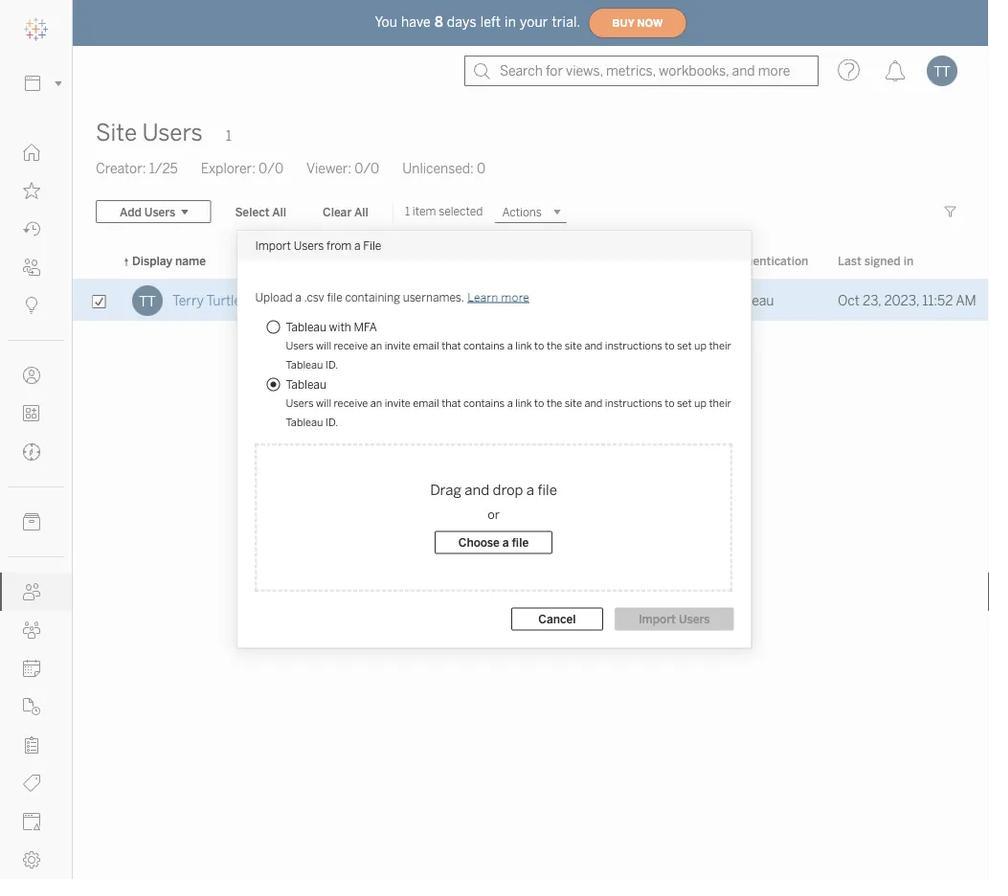 Task type: locate. For each thing, give the bounding box(es) containing it.
1 that from the top
[[442, 340, 461, 352]]

all right 'clear'
[[354, 205, 369, 219]]

import users
[[639, 612, 710, 626]]

upload a .csv file containing usernames. learn more
[[255, 290, 530, 304]]

0 vertical spatial set
[[677, 340, 692, 352]]

2 an from the top
[[371, 397, 382, 410]]

in right left
[[505, 14, 516, 30]]

2 horizontal spatial file
[[538, 481, 557, 499]]

.csv
[[304, 290, 324, 304]]

clear
[[323, 205, 352, 219]]

will
[[316, 340, 332, 352], [316, 397, 332, 410]]

you
[[375, 14, 398, 30]]

1 vertical spatial in
[[904, 254, 914, 268]]

1 vertical spatial link
[[515, 397, 532, 410]]

drop
[[493, 481, 523, 499]]

1 horizontal spatial in
[[904, 254, 914, 268]]

that up drag
[[442, 397, 461, 410]]

import users from a file dialog
[[238, 231, 751, 648]]

0 vertical spatial site
[[565, 340, 582, 352]]

1 horizontal spatial all
[[354, 205, 369, 219]]

tableau
[[727, 293, 774, 308], [286, 320, 327, 334], [286, 359, 323, 372], [286, 377, 327, 391], [286, 416, 323, 429]]

link up drop
[[515, 397, 532, 410]]

all inside button
[[272, 205, 286, 219]]

2 vertical spatial and
[[465, 481, 490, 499]]

1 vertical spatial invite
[[385, 397, 411, 410]]

site up creator: at the top left of page
[[96, 119, 137, 147]]

0 vertical spatial contains
[[464, 340, 505, 352]]

contains
[[464, 340, 505, 352], [464, 397, 505, 410]]

site
[[96, 119, 137, 147], [541, 254, 563, 268]]

instructions
[[605, 340, 663, 352], [605, 397, 663, 410]]

file right choose
[[512, 536, 529, 550]]

from
[[327, 239, 352, 253]]

import inside button
[[639, 612, 676, 626]]

buy now
[[613, 17, 663, 29]]

option group
[[261, 318, 734, 432]]

0
[[477, 160, 486, 176]]

1 vertical spatial id.
[[326, 416, 338, 429]]

0 vertical spatial instructions
[[605, 340, 663, 352]]

the
[[547, 340, 563, 352], [547, 397, 563, 410]]

1 left item
[[405, 204, 410, 218]]

file inside choose a file button
[[512, 536, 529, 550]]

1 vertical spatial that
[[442, 397, 461, 410]]

option group containing tableau with mfa
[[261, 318, 734, 432]]

0 horizontal spatial site
[[96, 119, 137, 147]]

0 vertical spatial receive
[[334, 340, 368, 352]]

link down 'more'
[[515, 340, 532, 352]]

a left file
[[354, 239, 361, 253]]

link
[[515, 340, 532, 352], [515, 397, 532, 410]]

import
[[255, 239, 291, 253], [639, 612, 676, 626]]

site
[[565, 340, 582, 352], [565, 397, 582, 410]]

file right drop
[[538, 481, 557, 499]]

0 vertical spatial id.
[[326, 359, 338, 372]]

grid
[[73, 243, 989, 879]]

file
[[327, 290, 343, 304], [538, 481, 557, 499], [512, 536, 529, 550]]

in inside grid
[[904, 254, 914, 268]]

oct 23, 2023, 11:52 am
[[838, 293, 977, 308]]

1 for 1 item selected
[[405, 204, 410, 218]]

0 vertical spatial up
[[695, 340, 707, 352]]

0 horizontal spatial 0/0
[[259, 160, 284, 176]]

0 vertical spatial email
[[413, 340, 439, 352]]

all inside button
[[354, 205, 369, 219]]

invite
[[385, 340, 411, 352], [385, 397, 411, 410]]

1 vertical spatial site
[[541, 254, 563, 268]]

1 horizontal spatial file
[[512, 536, 529, 550]]

1 vertical spatial file
[[538, 481, 557, 499]]

your
[[520, 14, 548, 30]]

1 their from the top
[[709, 340, 732, 352]]

that
[[442, 340, 461, 352], [442, 397, 461, 410]]

2 contains from the top
[[464, 397, 505, 410]]

trial.
[[552, 14, 581, 30]]

1 vertical spatial up
[[695, 397, 707, 410]]

2 link from the top
[[515, 397, 532, 410]]

0 horizontal spatial all
[[272, 205, 286, 219]]

users
[[142, 119, 203, 147], [294, 239, 324, 253], [286, 340, 314, 352], [286, 397, 314, 410], [679, 612, 710, 626]]

contains up drop
[[464, 397, 505, 410]]

1 vertical spatial instructions
[[605, 397, 663, 410]]

1 0/0 from the left
[[259, 160, 284, 176]]

1 horizontal spatial import
[[639, 612, 676, 626]]

set
[[677, 340, 692, 352], [677, 397, 692, 410]]

1 vertical spatial 1
[[405, 204, 410, 218]]

1 vertical spatial contains
[[464, 397, 505, 410]]

0 vertical spatial in
[[505, 14, 516, 30]]

0 vertical spatial 1
[[226, 128, 232, 144]]

0 vertical spatial import
[[255, 239, 291, 253]]

you have 8 days left in your trial.
[[375, 14, 581, 30]]

0/0
[[259, 160, 284, 176], [355, 160, 380, 176]]

23,
[[863, 293, 882, 308]]

0 horizontal spatial file
[[327, 290, 343, 304]]

contains down the "learn"
[[464, 340, 505, 352]]

left
[[481, 14, 501, 30]]

email
[[413, 340, 439, 352], [413, 397, 439, 410]]

clear all button
[[310, 200, 381, 223]]

1 up from the top
[[695, 340, 707, 352]]

0 vertical spatial link
[[515, 340, 532, 352]]

2 id. from the top
[[326, 416, 338, 429]]

0 horizontal spatial 1
[[226, 128, 232, 144]]

a right choose
[[503, 536, 509, 550]]

1 vertical spatial the
[[547, 397, 563, 410]]

2 0/0 from the left
[[355, 160, 380, 176]]

users inside button
[[679, 612, 710, 626]]

in
[[505, 14, 516, 30], [904, 254, 914, 268]]

0/0 right explorer:
[[259, 160, 284, 176]]

terry
[[172, 293, 204, 308]]

that down the terryturtle85@gmail.com
[[442, 340, 461, 352]]

all right select
[[272, 205, 286, 219]]

selected
[[439, 204, 483, 218]]

0 horizontal spatial import
[[255, 239, 291, 253]]

row group
[[73, 280, 989, 322]]

site left role
[[541, 254, 563, 268]]

1 link from the top
[[515, 340, 532, 352]]

1 vertical spatial site
[[565, 397, 582, 410]]

0 vertical spatial an
[[371, 340, 382, 352]]

0/0 for viewer: 0/0
[[355, 160, 380, 176]]

2 receive from the top
[[334, 397, 368, 410]]

0 vertical spatial will
[[316, 340, 332, 352]]

file right .csv
[[327, 290, 343, 304]]

email up drag
[[413, 397, 439, 410]]

up
[[695, 340, 707, 352], [695, 397, 707, 410]]

file
[[363, 239, 382, 253]]

2 invite from the top
[[385, 397, 411, 410]]

their
[[709, 340, 732, 352], [709, 397, 732, 410]]

receive
[[334, 340, 368, 352], [334, 397, 368, 410]]

1 an from the top
[[371, 340, 382, 352]]

0/0 right viewer:
[[355, 160, 380, 176]]

select all button
[[223, 200, 299, 223]]

1 instructions from the top
[[605, 340, 663, 352]]

2 all from the left
[[354, 205, 369, 219]]

name
[[175, 254, 206, 268]]

2 set from the top
[[677, 397, 692, 410]]

1 up explorer:
[[226, 128, 232, 144]]

row
[[73, 280, 989, 322]]

2 site from the top
[[565, 397, 582, 410]]

0 vertical spatial invite
[[385, 340, 411, 352]]

1 for 1
[[226, 128, 232, 144]]

id.
[[326, 359, 338, 372], [326, 416, 338, 429]]

1 vertical spatial email
[[413, 397, 439, 410]]

1 vertical spatial set
[[677, 397, 692, 410]]

and
[[585, 340, 603, 352], [585, 397, 603, 410], [465, 481, 490, 499]]

0 horizontal spatial in
[[505, 14, 516, 30]]

upload
[[255, 290, 293, 304]]

a right drop
[[527, 481, 535, 499]]

now
[[638, 17, 663, 29]]

1 set from the top
[[677, 340, 692, 352]]

and inside drag and drop a file or
[[465, 481, 490, 499]]

to
[[535, 340, 544, 352], [665, 340, 675, 352], [535, 397, 544, 410], [665, 397, 675, 410]]

a inside button
[[503, 536, 509, 550]]

1 vertical spatial their
[[709, 397, 732, 410]]

1 vertical spatial receive
[[334, 397, 368, 410]]

email down the terryturtle85@gmail.com
[[413, 340, 439, 352]]

0 vertical spatial that
[[442, 340, 461, 352]]

1 the from the top
[[547, 340, 563, 352]]

1 all from the left
[[272, 205, 286, 219]]

a
[[354, 239, 361, 253], [295, 290, 302, 304], [507, 340, 513, 352], [507, 397, 513, 410], [527, 481, 535, 499], [503, 536, 509, 550]]

2 email from the top
[[413, 397, 439, 410]]

1 horizontal spatial 1
[[405, 204, 410, 218]]

1/25
[[149, 160, 178, 176]]

an
[[371, 340, 382, 352], [371, 397, 382, 410]]

select
[[235, 205, 270, 219]]

all
[[272, 205, 286, 219], [354, 205, 369, 219]]

1 vertical spatial an
[[371, 397, 382, 410]]

0 vertical spatial site
[[96, 119, 137, 147]]

drag
[[430, 481, 462, 499]]

2 vertical spatial file
[[512, 536, 529, 550]]

1 horizontal spatial site
[[541, 254, 563, 268]]

1 vertical spatial import
[[639, 612, 676, 626]]

1
[[226, 128, 232, 144], [405, 204, 410, 218]]

2 the from the top
[[547, 397, 563, 410]]

0 vertical spatial the
[[547, 340, 563, 352]]

0 vertical spatial their
[[709, 340, 732, 352]]

oct
[[838, 293, 860, 308]]

containing
[[345, 290, 400, 304]]

1 horizontal spatial 0/0
[[355, 160, 380, 176]]

in right signed
[[904, 254, 914, 268]]

unlicensed:
[[403, 160, 474, 176]]

1 vertical spatial will
[[316, 397, 332, 410]]



Task type: vqa. For each thing, say whether or not it's contained in the screenshot.
AN to the bottom
yes



Task type: describe. For each thing, give the bounding box(es) containing it.
turtle
[[207, 293, 241, 308]]

1 site from the top
[[565, 340, 582, 352]]

0 vertical spatial and
[[585, 340, 603, 352]]

or
[[488, 507, 500, 522]]

drag and drop a file or
[[430, 481, 557, 522]]

1 receive from the top
[[334, 340, 368, 352]]

actions
[[294, 254, 336, 268]]

users for import users from a file
[[294, 239, 324, 253]]

username
[[362, 254, 418, 268]]

main navigation. press the up and down arrow keys to access links. element
[[0, 133, 72, 879]]

viewer:
[[307, 160, 352, 176]]

more
[[501, 290, 530, 304]]

a down 'more'
[[507, 340, 513, 352]]

usernames.
[[403, 290, 464, 304]]

navigation panel element
[[0, 11, 72, 879]]

am
[[956, 293, 977, 308]]

terry turtle link
[[172, 280, 241, 322]]

buy
[[613, 17, 635, 29]]

2 that from the top
[[442, 397, 461, 410]]

learn more link
[[467, 289, 531, 305]]

unlicensed: 0
[[403, 160, 486, 176]]

grid containing terry turtle
[[73, 243, 989, 879]]

with
[[329, 320, 351, 334]]

site role
[[541, 254, 587, 268]]

import users button
[[615, 608, 734, 631]]

authentication
[[727, 254, 809, 268]]

import for import users from a file
[[255, 239, 291, 253]]

users for site users
[[142, 119, 203, 147]]

cancel button
[[511, 608, 603, 631]]

option group inside import users from a file dialog
[[261, 318, 734, 432]]

2 up from the top
[[695, 397, 707, 410]]

creator: 1/25
[[96, 160, 178, 176]]

viewer: 0/0
[[307, 160, 380, 176]]

mfa
[[354, 320, 377, 334]]

2 instructions from the top
[[605, 397, 663, 410]]

a left .csv
[[295, 290, 302, 304]]

2 their from the top
[[709, 397, 732, 410]]

have
[[401, 14, 431, 30]]

2 will from the top
[[316, 397, 332, 410]]

item
[[413, 204, 436, 218]]

terryturtle85@gmail.com
[[362, 293, 517, 308]]

clear all
[[323, 205, 369, 219]]

explorer:
[[201, 160, 256, 176]]

2023,
[[885, 293, 920, 308]]

learn
[[468, 290, 498, 304]]

days
[[447, 14, 477, 30]]

1 contains from the top
[[464, 340, 505, 352]]

0/0 for explorer: 0/0
[[259, 160, 284, 176]]

8
[[435, 14, 443, 30]]

1 id. from the top
[[326, 359, 338, 372]]

1 will from the top
[[316, 340, 332, 352]]

site for site role
[[541, 254, 563, 268]]

select all
[[235, 205, 286, 219]]

row group containing terry turtle
[[73, 280, 989, 322]]

import for import users
[[639, 612, 676, 626]]

all for clear all
[[354, 205, 369, 219]]

buy now button
[[589, 8, 687, 38]]

choose a file
[[459, 536, 529, 550]]

choose a file button
[[435, 531, 553, 554]]

1 vertical spatial and
[[585, 397, 603, 410]]

file inside drag and drop a file or
[[538, 481, 557, 499]]

0 vertical spatial file
[[327, 290, 343, 304]]

creator:
[[96, 160, 146, 176]]

explorer: 0/0
[[201, 160, 284, 176]]

last signed in
[[838, 254, 914, 268]]

cancel
[[539, 612, 576, 626]]

import users from a file
[[255, 239, 382, 253]]

role
[[566, 254, 587, 268]]

display name
[[132, 254, 206, 268]]

choose
[[459, 536, 500, 550]]

a inside drag and drop a file or
[[527, 481, 535, 499]]

site users
[[96, 119, 203, 147]]

users for import users
[[679, 612, 710, 626]]

a up drop
[[507, 397, 513, 410]]

last
[[838, 254, 862, 268]]

tableau with mfa users will receive an invite email that contains a link to the site and instructions to set up their tableau id. tableau users will receive an invite email that contains a link to the site and instructions to set up their tableau id.
[[286, 320, 732, 429]]

11:52
[[923, 293, 953, 308]]

row containing terry turtle
[[73, 280, 989, 322]]

tableau inside grid
[[727, 293, 774, 308]]

all for select all
[[272, 205, 286, 219]]

1 item selected
[[405, 204, 483, 218]]

display
[[132, 254, 172, 268]]

terry turtle
[[172, 293, 241, 308]]

1 invite from the top
[[385, 340, 411, 352]]

1 email from the top
[[413, 340, 439, 352]]

site for site users
[[96, 119, 137, 147]]

signed
[[865, 254, 901, 268]]



